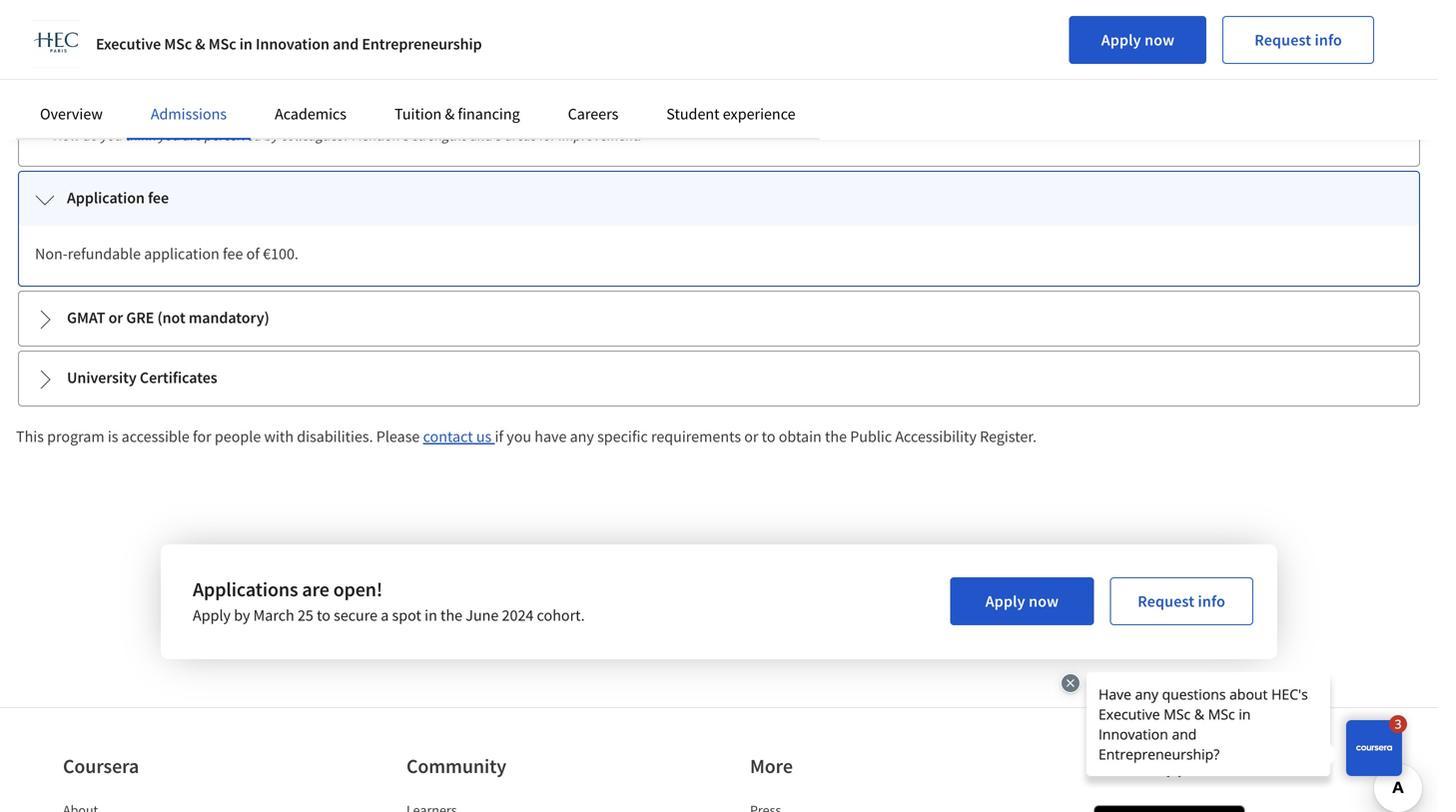 Task type: describe. For each thing, give the bounding box(es) containing it.
disabilities.
[[297, 427, 373, 447]]

with
[[264, 427, 294, 447]]

most
[[393, 95, 422, 113]]

objective.
[[816, 95, 873, 113]]

application fee button
[[19, 172, 1420, 226]]

gmat or gre (not mandatory)
[[67, 308, 269, 328]]

requirements
[[651, 427, 741, 447]]

you right think
[[158, 126, 180, 144]]

more
[[750, 754, 793, 779]]

people
[[215, 427, 261, 447]]

gmat
[[67, 308, 105, 328]]

or inside dropdown button
[[108, 308, 123, 328]]

tuition
[[395, 104, 442, 124]]

essay
[[435, 52, 472, 72]]

student experience link
[[667, 104, 796, 124]]

1 horizontal spatial a
[[732, 95, 739, 113]]

program
[[47, 427, 105, 447]]

applications are open! apply by march 25 to secure a spot in the june 2024 cohort.
[[193, 577, 585, 625]]

you right if
[[507, 427, 532, 447]]

executive
[[96, 34, 161, 54]]

areas
[[505, 126, 536, 144]]

1 vertical spatial and
[[478, 95, 500, 113]]

careers
[[568, 104, 619, 124]]

app
[[1155, 754, 1189, 779]]

obtain
[[779, 427, 822, 447]]

0 vertical spatial &
[[195, 34, 205, 54]]

mandatory
[[358, 52, 432, 72]]

mention
[[352, 126, 400, 144]]

any
[[570, 427, 594, 447]]

certificates
[[140, 368, 217, 388]]

where
[[583, 95, 619, 113]]

university certificates button
[[19, 352, 1420, 406]]

2 one from the left
[[503, 95, 525, 113]]

careers link
[[568, 104, 619, 124]]

gmat or gre (not mandatory) button
[[19, 292, 1420, 346]]

request info button for executive msc & msc in innovation and entrepreneurship
[[1223, 16, 1375, 64]]

non-
[[35, 244, 68, 264]]

1 professional from the left
[[171, 95, 243, 113]]

have
[[535, 427, 567, 447]]

are up how do you think you are perceived by colleagues? mention 3 strengths and 3 areas for improvement.
[[349, 95, 368, 113]]

application
[[67, 188, 145, 208]]

overview
[[40, 104, 103, 124]]

achievement
[[246, 95, 322, 113]]

1 horizontal spatial fee
[[223, 244, 243, 264]]

in inside applications are open! apply by march 25 to secure a spot in the june 2024 cohort.
[[425, 605, 437, 625]]

accessible
[[122, 427, 190, 447]]

perceived
[[204, 126, 261, 144]]

open!
[[333, 577, 383, 602]]

1 horizontal spatial or
[[745, 427, 759, 447]]

innovation
[[256, 34, 330, 54]]

you right do
[[101, 126, 122, 144]]

0 vertical spatial in
[[240, 34, 253, 54]]

admissions
[[151, 104, 227, 124]]

march
[[253, 605, 294, 625]]

request info for apply by march 25 to secure a spot in the june 2024 cohort.
[[1138, 591, 1226, 611]]

how do you think you are perceived by colleagues? mention 3 strengths and 3 areas for improvement.
[[53, 126, 641, 144]]

university
[[67, 368, 137, 388]]

application
[[144, 244, 220, 264]]

apply now for executive msc & msc in innovation and entrepreneurship
[[1102, 30, 1175, 50]]

info for apply by march 25 to secure a spot in the june 2024 cohort.
[[1198, 591, 1226, 611]]

1 vertical spatial &
[[445, 104, 455, 124]]

are inside applications are open! apply by march 25 to secure a spot in the june 2024 cohort.
[[302, 577, 329, 602]]

msie applicants are required to answer only two mandatory essay questions:
[[35, 52, 545, 72]]

entrepreneurship
[[362, 34, 482, 54]]

financing
[[458, 104, 520, 124]]

download on the app store image
[[1094, 805, 1246, 812]]

executive msc & msc in innovation and entrepreneurship
[[96, 34, 482, 54]]

mandatory)
[[189, 308, 269, 328]]

non-refundable application fee of €100.
[[35, 244, 299, 264]]

academics
[[275, 104, 347, 124]]

1 vertical spatial the
[[825, 427, 847, 447]]

think
[[125, 126, 155, 144]]

1 msc from the left
[[164, 34, 192, 54]]

apply for executive msc & msc in innovation and entrepreneurship
[[1102, 30, 1142, 50]]

cohort.
[[537, 605, 585, 625]]

describe
[[94, 95, 144, 113]]

community
[[407, 754, 507, 779]]

overview link
[[40, 104, 103, 124]]

student experience
[[667, 104, 796, 124]]

apply inside applications are open! apply by march 25 to secure a spot in the june 2024 cohort.
[[193, 605, 231, 625]]

how
[[53, 126, 80, 144]]

this program is accessible for people with disabilities. please contact us if you have any specific requirements or to obtain the public accessibility register.
[[16, 427, 1037, 447]]

university certificates
[[67, 368, 217, 388]]

public
[[850, 427, 892, 447]]

questions:
[[475, 52, 545, 72]]

1 one from the left
[[147, 95, 169, 113]]

colleagues?
[[281, 126, 349, 144]]

specific
[[598, 427, 648, 447]]

please describe one professional achievement you are the most proud of and one situation where you failed to reach a professional objective.
[[53, 95, 873, 113]]

do
[[82, 126, 98, 144]]

only
[[297, 52, 326, 72]]

coursera
[[63, 754, 139, 779]]

tuition & financing link
[[395, 104, 520, 124]]

applications
[[193, 577, 298, 602]]

us
[[476, 427, 492, 447]]

two
[[329, 52, 355, 72]]

improvement.
[[558, 126, 641, 144]]

apply now for apply by march 25 to secure a spot in the june 2024 cohort.
[[986, 591, 1059, 611]]

list containing please describe one professional achievement you are the most proud of and one situation where you failed to reach a professional objective.
[[43, 94, 1404, 146]]

1 horizontal spatial please
[[376, 427, 420, 447]]

proud
[[425, 95, 461, 113]]

€100.
[[263, 244, 299, 264]]

applicants
[[71, 52, 141, 72]]

contact
[[423, 427, 473, 447]]

are down admissions
[[183, 126, 201, 144]]



Task type: vqa. For each thing, say whether or not it's contained in the screenshot.
The to the middle
yes



Task type: locate. For each thing, give the bounding box(es) containing it.
request for executive msc & msc in innovation and entrepreneurship
[[1255, 30, 1312, 50]]

are up 25
[[302, 577, 329, 602]]

of right proud
[[463, 95, 475, 113]]

a right reach
[[732, 95, 739, 113]]

list item for community
[[407, 800, 576, 812]]

one up areas
[[503, 95, 525, 113]]

1 list item from the left
[[63, 800, 233, 812]]

0 horizontal spatial in
[[240, 34, 253, 54]]

0 vertical spatial of
[[463, 95, 475, 113]]

spot
[[392, 605, 422, 625]]

2 professional from the left
[[742, 95, 814, 113]]

this
[[16, 427, 44, 447]]

and
[[333, 34, 359, 54], [478, 95, 500, 113], [470, 126, 492, 144]]

request for apply by march 25 to secure a spot in the june 2024 cohort.
[[1138, 591, 1195, 611]]

you up how do you think you are perceived by colleagues? mention 3 strengths and 3 areas for improvement.
[[325, 95, 347, 113]]

required
[[168, 52, 225, 72]]

0 horizontal spatial info
[[1198, 591, 1226, 611]]

in
[[240, 34, 253, 54], [425, 605, 437, 625]]

by down achievement
[[264, 126, 278, 144]]

0 horizontal spatial a
[[381, 605, 389, 625]]

1 horizontal spatial now
[[1145, 30, 1175, 50]]

0 horizontal spatial by
[[234, 605, 250, 625]]

1 vertical spatial by
[[234, 605, 250, 625]]

1 vertical spatial a
[[381, 605, 389, 625]]

2 list item from the left
[[407, 800, 576, 812]]

list item for more
[[750, 800, 920, 812]]

3 down tuition
[[403, 126, 410, 144]]

fee
[[148, 188, 169, 208], [223, 244, 243, 264]]

info for executive msc & msc in innovation and entrepreneurship
[[1315, 30, 1343, 50]]

1 vertical spatial apply now
[[986, 591, 1059, 611]]

apply
[[1102, 30, 1142, 50], [986, 591, 1026, 611], [193, 605, 231, 625]]

1 horizontal spatial in
[[425, 605, 437, 625]]

0 vertical spatial apply now button
[[1070, 16, 1207, 64]]

1 vertical spatial now
[[1029, 591, 1059, 611]]

the inside applications are open! apply by march 25 to secure a spot in the june 2024 cohort.
[[441, 605, 463, 625]]

& up the strengths
[[445, 104, 455, 124]]

the left most at the left top of page
[[371, 95, 390, 113]]

request
[[1255, 30, 1312, 50], [1138, 591, 1195, 611]]

request info
[[1255, 30, 1343, 50], [1138, 591, 1226, 611]]

accessibility
[[895, 427, 977, 447]]

to inside applications are open! apply by march 25 to secure a spot in the june 2024 cohort.
[[317, 605, 331, 625]]

0 vertical spatial info
[[1315, 30, 1343, 50]]

0 vertical spatial the
[[371, 95, 390, 113]]

or left the obtain
[[745, 427, 759, 447]]

to left the obtain
[[762, 427, 776, 447]]

request info for executive msc & msc in innovation and entrepreneurship
[[1255, 30, 1343, 50]]

msc left answer
[[209, 34, 236, 54]]

(not
[[157, 308, 186, 328]]

please up how
[[53, 95, 91, 113]]

the
[[371, 95, 390, 113], [825, 427, 847, 447], [441, 605, 463, 625]]

or
[[108, 308, 123, 328], [745, 427, 759, 447]]

0 horizontal spatial msc
[[164, 34, 192, 54]]

& up admissions
[[195, 34, 205, 54]]

list item
[[63, 800, 233, 812], [407, 800, 576, 812], [750, 800, 920, 812]]

for
[[539, 126, 556, 144], [193, 427, 212, 447]]

academics link
[[275, 104, 347, 124]]

2 horizontal spatial apply
[[1102, 30, 1142, 50]]

1 horizontal spatial of
[[463, 95, 475, 113]]

if
[[495, 427, 504, 447]]

a inside applications are open! apply by march 25 to secure a spot in the june 2024 cohort.
[[381, 605, 389, 625]]

0 vertical spatial request info button
[[1223, 16, 1375, 64]]

0 vertical spatial a
[[732, 95, 739, 113]]

0 vertical spatial request info
[[1255, 30, 1343, 50]]

0 horizontal spatial or
[[108, 308, 123, 328]]

2 vertical spatial the
[[441, 605, 463, 625]]

3 left areas
[[495, 126, 502, 144]]

3 list item from the left
[[750, 800, 920, 812]]

1 vertical spatial fee
[[223, 244, 243, 264]]

1 horizontal spatial apply
[[986, 591, 1026, 611]]

contact us link
[[423, 427, 495, 447]]

1 horizontal spatial by
[[264, 126, 278, 144]]

1 vertical spatial or
[[745, 427, 759, 447]]

1 horizontal spatial for
[[539, 126, 556, 144]]

0 vertical spatial or
[[108, 308, 123, 328]]

you left the failed
[[622, 95, 643, 113]]

june
[[466, 605, 499, 625]]

professional
[[171, 95, 243, 113], [742, 95, 814, 113]]

the left public
[[825, 427, 847, 447]]

1 vertical spatial info
[[1198, 591, 1226, 611]]

for right areas
[[539, 126, 556, 144]]

to
[[229, 52, 242, 72], [682, 95, 694, 113], [762, 427, 776, 447], [317, 605, 331, 625]]

1 vertical spatial request
[[1138, 591, 1195, 611]]

hec paris logo image
[[32, 20, 80, 68]]

experience
[[723, 104, 796, 124]]

0 horizontal spatial of
[[246, 244, 260, 264]]

0 vertical spatial request
[[1255, 30, 1312, 50]]

1 vertical spatial request info button
[[1110, 577, 1254, 625]]

1 vertical spatial apply now button
[[951, 577, 1094, 625]]

0 vertical spatial please
[[53, 95, 91, 113]]

1 horizontal spatial one
[[503, 95, 525, 113]]

2 msc from the left
[[209, 34, 236, 54]]

1 horizontal spatial 3
[[495, 126, 502, 144]]

in left innovation
[[240, 34, 253, 54]]

or left the gre
[[108, 308, 123, 328]]

secure
[[334, 605, 378, 625]]

&
[[195, 34, 205, 54], [445, 104, 455, 124]]

0 vertical spatial now
[[1145, 30, 1175, 50]]

0 vertical spatial apply now
[[1102, 30, 1175, 50]]

0 horizontal spatial for
[[193, 427, 212, 447]]

please
[[53, 95, 91, 113], [376, 427, 420, 447]]

1 3 from the left
[[403, 126, 410, 144]]

0 horizontal spatial 3
[[403, 126, 410, 144]]

are
[[144, 52, 165, 72], [349, 95, 368, 113], [183, 126, 201, 144], [302, 577, 329, 602]]

1 horizontal spatial list item
[[407, 800, 576, 812]]

by down applications
[[234, 605, 250, 625]]

0 horizontal spatial now
[[1029, 591, 1059, 611]]

apply now button for apply by march 25 to secure a spot in the june 2024 cohort.
[[951, 577, 1094, 625]]

0 vertical spatial by
[[264, 126, 278, 144]]

0 horizontal spatial fee
[[148, 188, 169, 208]]

fee left €100.
[[223, 244, 243, 264]]

student
[[667, 104, 720, 124]]

2024
[[502, 605, 534, 625]]

mobile app
[[1094, 754, 1189, 779]]

msc right executive
[[164, 34, 192, 54]]

to right 25
[[317, 605, 331, 625]]

0 horizontal spatial &
[[195, 34, 205, 54]]

0 vertical spatial and
[[333, 34, 359, 54]]

1 vertical spatial in
[[425, 605, 437, 625]]

request info button for apply by march 25 to secure a spot in the june 2024 cohort.
[[1110, 577, 1254, 625]]

1 vertical spatial for
[[193, 427, 212, 447]]

mobile
[[1094, 754, 1151, 779]]

to left reach
[[682, 95, 694, 113]]

1 horizontal spatial &
[[445, 104, 455, 124]]

register.
[[980, 427, 1037, 447]]

2 3 from the left
[[495, 126, 502, 144]]

1 horizontal spatial apply now
[[1102, 30, 1175, 50]]

0 horizontal spatial request info
[[1138, 591, 1226, 611]]

0 horizontal spatial the
[[371, 95, 390, 113]]

for left people
[[193, 427, 212, 447]]

list item down more
[[750, 800, 920, 812]]

now for apply by march 25 to secure a spot in the june 2024 cohort.
[[1029, 591, 1059, 611]]

gre
[[126, 308, 154, 328]]

0 horizontal spatial apply now
[[986, 591, 1059, 611]]

tuition & financing
[[395, 104, 520, 124]]

list item down the community
[[407, 800, 576, 812]]

the left june
[[441, 605, 463, 625]]

in right the "spot"
[[425, 605, 437, 625]]

by inside applications are open! apply by march 25 to secure a spot in the june 2024 cohort.
[[234, 605, 250, 625]]

1 vertical spatial request info
[[1138, 591, 1226, 611]]

admissions link
[[151, 104, 227, 124]]

answer
[[246, 52, 294, 72]]

2 vertical spatial and
[[470, 126, 492, 144]]

professional right reach
[[742, 95, 814, 113]]

fee right application
[[148, 188, 169, 208]]

a left the "spot"
[[381, 605, 389, 625]]

of
[[463, 95, 475, 113], [246, 244, 260, 264]]

1 horizontal spatial request info
[[1255, 30, 1343, 50]]

2 horizontal spatial the
[[825, 427, 847, 447]]

apply now button for executive msc & msc in innovation and entrepreneurship
[[1070, 16, 1207, 64]]

1 horizontal spatial info
[[1315, 30, 1343, 50]]

to left answer
[[229, 52, 242, 72]]

professional up 'perceived'
[[171, 95, 243, 113]]

now
[[1145, 30, 1175, 50], [1029, 591, 1059, 611]]

0 horizontal spatial apply
[[193, 605, 231, 625]]

msc
[[164, 34, 192, 54], [209, 34, 236, 54]]

are left "required"
[[144, 52, 165, 72]]

one
[[147, 95, 169, 113], [503, 95, 525, 113]]

msie
[[35, 52, 68, 72]]

situation
[[528, 95, 580, 113]]

of left €100.
[[246, 244, 260, 264]]

1 horizontal spatial professional
[[742, 95, 814, 113]]

refundable
[[68, 244, 141, 264]]

list item for coursera
[[63, 800, 233, 812]]

apply for apply by march 25 to secure a spot in the june 2024 cohort.
[[986, 591, 1026, 611]]

apply now
[[1102, 30, 1175, 50], [986, 591, 1059, 611]]

please left contact on the bottom left
[[376, 427, 420, 447]]

0 horizontal spatial one
[[147, 95, 169, 113]]

info
[[1315, 30, 1343, 50], [1198, 591, 1226, 611]]

1 horizontal spatial the
[[441, 605, 463, 625]]

1 horizontal spatial msc
[[209, 34, 236, 54]]

0 horizontal spatial professional
[[171, 95, 243, 113]]

strengths
[[412, 126, 467, 144]]

0 horizontal spatial please
[[53, 95, 91, 113]]

0 vertical spatial for
[[539, 126, 556, 144]]

2 horizontal spatial list item
[[750, 800, 920, 812]]

apply now button
[[1070, 16, 1207, 64], [951, 577, 1094, 625]]

one up think
[[147, 95, 169, 113]]

you
[[325, 95, 347, 113], [622, 95, 643, 113], [101, 126, 122, 144], [158, 126, 180, 144], [507, 427, 532, 447]]

1 vertical spatial please
[[376, 427, 420, 447]]

0 horizontal spatial list item
[[63, 800, 233, 812]]

now for executive msc & msc in innovation and entrepreneurship
[[1145, 30, 1175, 50]]

is
[[108, 427, 118, 447]]

list item down coursera
[[63, 800, 233, 812]]

failed
[[646, 95, 679, 113]]

0 vertical spatial fee
[[148, 188, 169, 208]]

a
[[732, 95, 739, 113], [381, 605, 389, 625]]

3
[[403, 126, 410, 144], [495, 126, 502, 144]]

fee inside application fee dropdown button
[[148, 188, 169, 208]]

application fee
[[67, 188, 169, 208]]

list
[[43, 94, 1404, 146]]

0 horizontal spatial request
[[1138, 591, 1195, 611]]

1 horizontal spatial request
[[1255, 30, 1312, 50]]

1 vertical spatial of
[[246, 244, 260, 264]]



